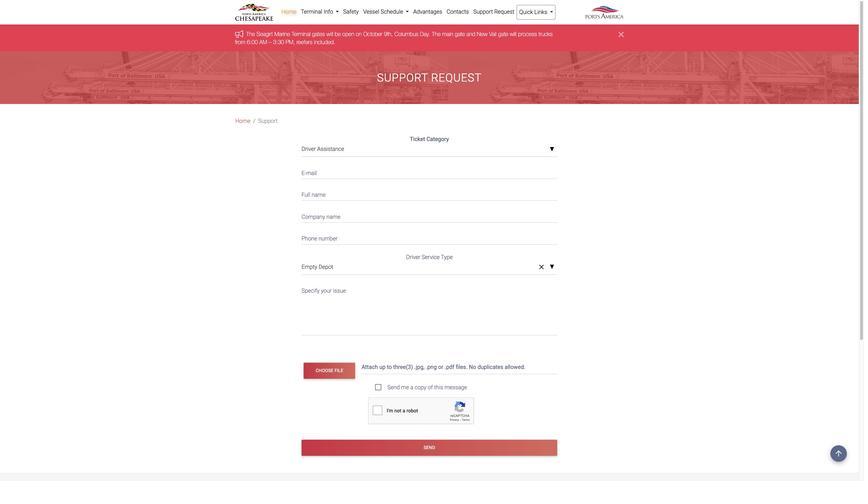 Task type: locate. For each thing, give the bounding box(es) containing it.
a
[[411, 384, 414, 391]]

terminal left info
[[301, 8, 322, 15]]

gate right vail
[[498, 31, 509, 37]]

name for company name
[[327, 214, 341, 220]]

2 vertical spatial support
[[258, 118, 278, 124]]

the seagirt marine terminal gates will be open on october 9th, columbus day. the main gate and new vail gate will process trucks from 6:00 am – 3:30 pm, reefers included. alert
[[0, 25, 859, 52]]

1 horizontal spatial request
[[495, 8, 515, 15]]

driver left assistance
[[302, 146, 316, 153]]

1 horizontal spatial driver
[[406, 254, 421, 261]]

1 vertical spatial name
[[327, 214, 341, 220]]

marine
[[275, 31, 290, 37]]

name right company
[[327, 214, 341, 220]]

home link
[[279, 5, 299, 19], [235, 117, 250, 126]]

0 horizontal spatial name
[[312, 192, 326, 198]]

contacts link
[[445, 5, 471, 19]]

main
[[442, 31, 454, 37]]

name
[[312, 192, 326, 198], [327, 214, 341, 220]]

terminal
[[301, 8, 322, 15], [292, 31, 311, 37]]

support
[[474, 8, 493, 15], [377, 71, 428, 84], [258, 118, 278, 124]]

1 the from the left
[[246, 31, 255, 37]]

0 horizontal spatial will
[[327, 31, 333, 37]]

terminal info link
[[299, 5, 341, 19]]

1 vertical spatial driver
[[406, 254, 421, 261]]

Phone number text field
[[302, 231, 558, 245]]

request inside support request link
[[495, 8, 515, 15]]

1 ▼ from the top
[[550, 147, 555, 152]]

home
[[282, 8, 297, 15], [235, 118, 250, 124]]

0 vertical spatial ▼
[[550, 147, 555, 152]]

1 horizontal spatial the
[[432, 31, 441, 37]]

go to top image
[[831, 446, 847, 462]]

copy
[[415, 384, 427, 391]]

will left process
[[510, 31, 517, 37]]

assistance
[[317, 146, 344, 153]]

1 vertical spatial home link
[[235, 117, 250, 126]]

choose
[[316, 368, 334, 374]]

send
[[388, 384, 400, 391]]

1 horizontal spatial name
[[327, 214, 341, 220]]

day.
[[420, 31, 431, 37]]

e-
[[302, 170, 307, 176]]

1 vertical spatial ▼
[[550, 265, 555, 270]]

process
[[518, 31, 537, 37]]

safety
[[343, 8, 359, 15]]

0 horizontal spatial support
[[258, 118, 278, 124]]

trucks
[[539, 31, 553, 37]]

driver assistance
[[302, 146, 344, 153]]

0 vertical spatial home link
[[279, 5, 299, 19]]

info
[[324, 8, 333, 15]]

gate
[[455, 31, 465, 37], [498, 31, 509, 37]]

specify your issue
[[302, 288, 346, 294]]

of
[[428, 384, 433, 391]]

support request
[[474, 8, 515, 15], [377, 71, 482, 84]]

0 horizontal spatial gate
[[455, 31, 465, 37]]

1 vertical spatial request
[[431, 71, 482, 84]]

will left the be
[[327, 31, 333, 37]]

▼
[[550, 147, 555, 152], [550, 265, 555, 270]]

0 horizontal spatial the
[[246, 31, 255, 37]]

2 the from the left
[[432, 31, 441, 37]]

from
[[235, 39, 245, 45]]

driver
[[302, 146, 316, 153], [406, 254, 421, 261]]

0 vertical spatial name
[[312, 192, 326, 198]]

3:30
[[273, 39, 284, 45]]

the up 6:00
[[246, 31, 255, 37]]

0 vertical spatial terminal
[[301, 8, 322, 15]]

reefers
[[297, 39, 313, 45]]

service
[[422, 254, 440, 261]]

request
[[495, 8, 515, 15], [431, 71, 482, 84]]

0 vertical spatial home
[[282, 8, 297, 15]]

name right full
[[312, 192, 326, 198]]

the right day.
[[432, 31, 441, 37]]

full
[[302, 192, 310, 198]]

0 horizontal spatial driver
[[302, 146, 316, 153]]

1 vertical spatial support
[[377, 71, 428, 84]]

be
[[335, 31, 341, 37]]

0 vertical spatial support request
[[474, 8, 515, 15]]

6:00
[[247, 39, 258, 45]]

the
[[246, 31, 255, 37], [432, 31, 441, 37]]

number
[[319, 236, 338, 242]]

advantages
[[413, 8, 442, 15]]

driver for driver assistance
[[302, 146, 316, 153]]

message
[[445, 384, 467, 391]]

will
[[327, 31, 333, 37], [510, 31, 517, 37]]

–
[[269, 39, 272, 45]]

new
[[477, 31, 488, 37]]

the seagirt marine terminal gates will be open on october 9th, columbus day. the main gate and new vail gate will process trucks from 6:00 am – 3:30 pm, reefers included.
[[235, 31, 553, 45]]

terminal info
[[301, 8, 335, 15]]

1 gate from the left
[[455, 31, 465, 37]]

quick links
[[520, 9, 549, 15]]

send button
[[302, 440, 558, 456]]

gate left and
[[455, 31, 465, 37]]

driver left service
[[406, 254, 421, 261]]

file
[[335, 368, 343, 374]]

0 vertical spatial driver
[[302, 146, 316, 153]]

1 vertical spatial terminal
[[292, 31, 311, 37]]

bullhorn image
[[235, 30, 246, 38]]

1 horizontal spatial gate
[[498, 31, 509, 37]]

ticket category
[[410, 136, 449, 143]]

1 horizontal spatial will
[[510, 31, 517, 37]]

1 horizontal spatial home link
[[279, 5, 299, 19]]

0 horizontal spatial home link
[[235, 117, 250, 126]]

Attach up to three(3) .jpg, .png or .pdf files. No duplicates allowed. text field
[[361, 361, 559, 374]]

terminal up 'reefers' at the left top
[[292, 31, 311, 37]]

ticket
[[410, 136, 425, 143]]

category
[[427, 136, 449, 143]]

9th,
[[384, 31, 393, 37]]

0 vertical spatial support
[[474, 8, 493, 15]]

0 vertical spatial request
[[495, 8, 515, 15]]

1 vertical spatial home
[[235, 118, 250, 124]]

seagirt
[[257, 31, 273, 37]]

the seagirt marine terminal gates will be open on october 9th, columbus day. the main gate and new vail gate will process trucks from 6:00 am – 3:30 pm, reefers included. link
[[235, 31, 553, 45]]

issue
[[333, 288, 346, 294]]

empty depot
[[302, 264, 333, 270]]



Task type: vqa. For each thing, say whether or not it's contained in the screenshot.
Numbers
no



Task type: describe. For each thing, give the bounding box(es) containing it.
E-mail email field
[[302, 165, 558, 179]]

schedule
[[381, 8, 403, 15]]

company
[[302, 214, 325, 220]]

0 horizontal spatial request
[[431, 71, 482, 84]]

✕
[[539, 264, 544, 271]]

pm,
[[286, 39, 295, 45]]

your
[[321, 288, 332, 294]]

2 gate from the left
[[498, 31, 509, 37]]

columbus
[[395, 31, 419, 37]]

vessel schedule link
[[361, 5, 411, 19]]

send
[[424, 445, 435, 451]]

close image
[[619, 30, 624, 39]]

mail
[[307, 170, 317, 176]]

Full name text field
[[302, 187, 558, 201]]

phone
[[302, 236, 317, 242]]

terminal inside the seagirt marine terminal gates will be open on october 9th, columbus day. the main gate and new vail gate will process trucks from 6:00 am – 3:30 pm, reefers included.
[[292, 31, 311, 37]]

2 ▼ from the top
[[550, 265, 555, 270]]

advantages link
[[411, 5, 445, 19]]

quick
[[520, 9, 533, 15]]

full name
[[302, 192, 326, 198]]

send me a copy of this message
[[388, 384, 467, 391]]

contacts
[[447, 8, 469, 15]]

gates
[[312, 31, 325, 37]]

included.
[[314, 39, 335, 45]]

phone number
[[302, 236, 338, 242]]

on
[[356, 31, 362, 37]]

driver service type
[[406, 254, 453, 261]]

e-mail
[[302, 170, 317, 176]]

choose file
[[316, 368, 343, 374]]

2 will from the left
[[510, 31, 517, 37]]

this
[[434, 384, 443, 391]]

vessel
[[363, 8, 379, 15]]

company name
[[302, 214, 341, 220]]

support request inside support request link
[[474, 8, 515, 15]]

am
[[259, 39, 267, 45]]

Company name text field
[[302, 209, 558, 223]]

me
[[401, 384, 409, 391]]

depot
[[319, 264, 333, 270]]

1 vertical spatial support request
[[377, 71, 482, 84]]

1 will from the left
[[327, 31, 333, 37]]

links
[[535, 9, 548, 15]]

1 horizontal spatial home
[[282, 8, 297, 15]]

specify
[[302, 288, 320, 294]]

quick links link
[[517, 5, 556, 20]]

vessel schedule
[[363, 8, 405, 15]]

1 horizontal spatial support
[[377, 71, 428, 84]]

safety link
[[341, 5, 361, 19]]

Specify your issue text field
[[302, 283, 558, 336]]

support request link
[[471, 5, 517, 19]]

open
[[343, 31, 354, 37]]

name for full name
[[312, 192, 326, 198]]

driver for driver service type
[[406, 254, 421, 261]]

and
[[467, 31, 476, 37]]

empty
[[302, 264, 317, 270]]

type
[[441, 254, 453, 261]]

vail
[[489, 31, 497, 37]]

october
[[363, 31, 383, 37]]

0 horizontal spatial home
[[235, 118, 250, 124]]

2 horizontal spatial support
[[474, 8, 493, 15]]



